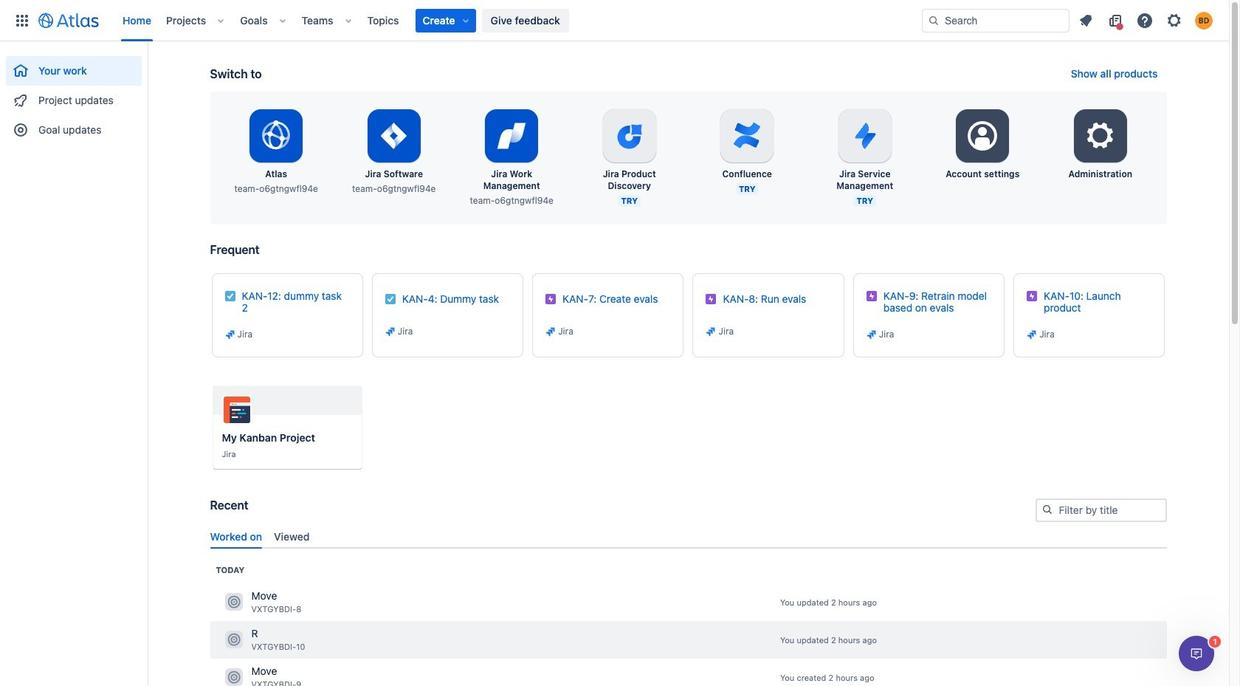 Task type: vqa. For each thing, say whether or not it's contained in the screenshot.
list to the left
no



Task type: locate. For each thing, give the bounding box(es) containing it.
notifications image
[[1078, 11, 1095, 29]]

jira image
[[385, 326, 396, 338], [385, 326, 396, 338], [545, 326, 557, 338]]

tab list
[[204, 524, 1173, 549]]

search image
[[928, 14, 940, 26]]

Filter by title field
[[1037, 500, 1166, 521]]

switch to... image
[[13, 11, 31, 29]]

1 vertical spatial settings image
[[1083, 118, 1119, 154]]

group
[[6, 41, 142, 149]]

jira image
[[545, 326, 557, 338], [706, 326, 717, 338], [706, 326, 717, 338], [224, 329, 236, 340], [224, 329, 236, 340], [866, 329, 878, 340], [866, 329, 878, 340], [1027, 329, 1038, 340], [1027, 329, 1038, 340]]

1 horizontal spatial settings image
[[1166, 11, 1184, 29]]

1 townsquare image from the top
[[225, 631, 243, 649]]

dialog
[[1179, 636, 1215, 671]]

help image
[[1137, 11, 1154, 29]]

1 vertical spatial townsquare image
[[225, 669, 243, 686]]

townsquare image
[[225, 631, 243, 649], [225, 669, 243, 686]]

settings image
[[965, 118, 1001, 154]]

None search field
[[922, 8, 1070, 32]]

banner
[[0, 0, 1230, 41]]

search image
[[1042, 504, 1054, 515]]

settings image
[[1166, 11, 1184, 29], [1083, 118, 1119, 154]]

0 vertical spatial settings image
[[1166, 11, 1184, 29]]

heading
[[216, 564, 245, 576]]

0 vertical spatial townsquare image
[[225, 631, 243, 649]]



Task type: describe. For each thing, give the bounding box(es) containing it.
2 townsquare image from the top
[[225, 669, 243, 686]]

0 horizontal spatial settings image
[[1083, 118, 1119, 154]]

townsquare image
[[225, 593, 243, 611]]

top element
[[9, 0, 922, 41]]

account image
[[1196, 11, 1213, 29]]

Search field
[[922, 8, 1070, 32]]



